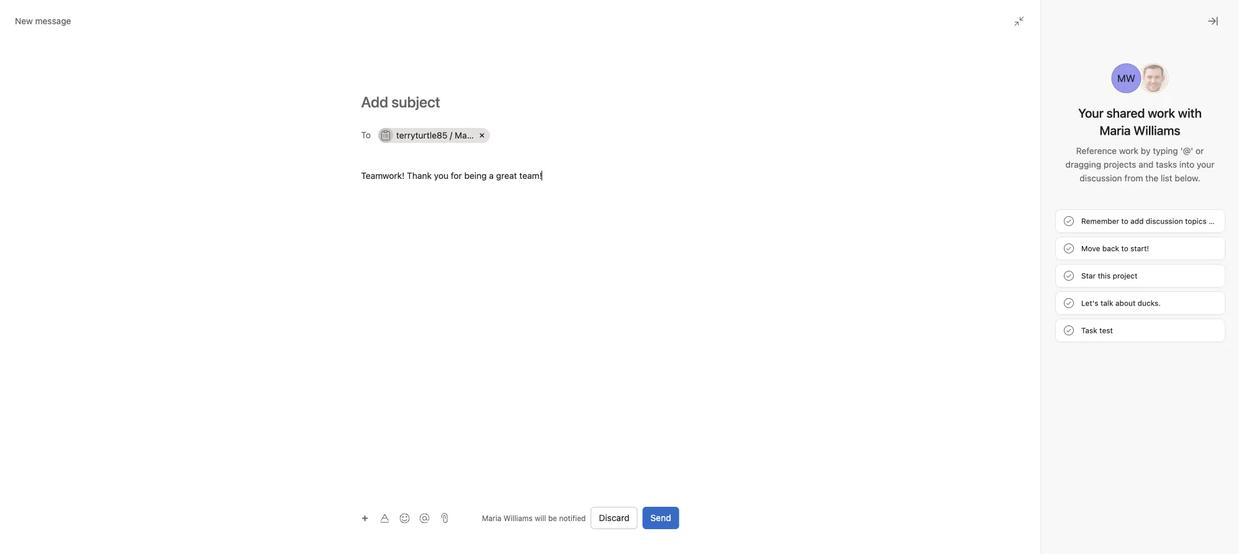 Task type: vqa. For each thing, say whether or not it's contained in the screenshot.
the bottommost different from default
no



Task type: describe. For each thing, give the bounding box(es) containing it.
maria inside status update - oct 20 maria williams
[[1023, 389, 1046, 399]]

name
[[1090, 326, 1115, 338]]

shared
[[1107, 106, 1145, 120]]

close image
[[1208, 16, 1218, 26]]

let's
[[1082, 299, 1099, 308]]

latest status update element
[[1008, 138, 1215, 231]]

share
[[1130, 57, 1150, 66]]

a inside this is a great name terry turtle 5 days ago
[[1055, 326, 1060, 338]]

oct
[[1097, 373, 1114, 385]]

you and maria williams joined 13 days ago
[[1023, 468, 1159, 492]]

star
[[1082, 272, 1096, 280]]

send button
[[643, 507, 679, 529]]

share button
[[1114, 53, 1156, 70]]

larger
[[442, 118, 465, 128]]

1:1
[[479, 130, 490, 140]]

terryturtle85 / maria 1:1 row
[[378, 127, 677, 146]]

this is a great message. link
[[1023, 420, 1134, 432]]

update for oct
[[1055, 373, 1087, 385]]

remember
[[1082, 217, 1120, 226]]

1 horizontal spatial discussion
[[1146, 217, 1183, 226]]

the inside the reference work by typing '@' or dragging projects and tasks into your discussion from the list below.
[[1146, 173, 1159, 183]]

your
[[1197, 159, 1215, 170]]

connect
[[442, 104, 476, 114]]

new
[[15, 16, 33, 26]]

days inside this is a great name terry turtle 5 days ago
[[1082, 343, 1098, 351]]

add goal
[[457, 143, 494, 153]]

1 button
[[1181, 200, 1204, 217]]

create
[[489, 104, 514, 114]]

star this project
[[1082, 272, 1138, 280]]

Add subject text field
[[346, 92, 694, 112]]

status update - oct 20
[[1018, 154, 1124, 166]]

with
[[1178, 106, 1202, 120]]

goal inside connect or create a goal to link this project to a larger purpose.
[[523, 104, 540, 114]]

your
[[1079, 106, 1104, 120]]

test
[[1100, 326, 1113, 335]]

- for oct
[[1090, 373, 1094, 385]]

update for oct 20
[[1051, 154, 1083, 166]]

teamwork!
[[361, 171, 405, 181]]

notified
[[559, 514, 586, 523]]

formatting image
[[380, 514, 390, 523]]

turtle for message.
[[1046, 436, 1070, 446]]

add
[[1131, 217, 1144, 226]]

work inside the reference work by typing '@' or dragging projects and tasks into your discussion from the list below.
[[1120, 146, 1139, 156]]

days inside "you and maria williams joined 13 days ago"
[[1033, 483, 1049, 492]]

tasks
[[1156, 159, 1177, 170]]

13
[[1023, 483, 1031, 492]]

goal inside button
[[476, 143, 494, 153]]

great for this is a great name
[[1063, 326, 1087, 338]]

1 horizontal spatial project
[[1113, 272, 1138, 280]]

purpose.
[[467, 118, 503, 128]]

connect or create a goal to link this project to a larger purpose.
[[442, 104, 632, 128]]

20
[[1116, 373, 1128, 385]]

is for this is a great name
[[1045, 326, 1052, 338]]

you and maria williams joined button
[[1023, 467, 1159, 480]]

/
[[450, 130, 453, 140]]

you
[[1023, 468, 1040, 479]]

maria inside maria williams 12 days ago
[[1043, 198, 1066, 208]]

this is a great name link
[[1023, 326, 1115, 338]]

send for send message to members
[[1023, 294, 1046, 305]]

insert an object image
[[361, 515, 369, 522]]

message.
[[1090, 420, 1134, 432]]

add
[[457, 143, 474, 153]]

1 horizontal spatial this
[[1098, 272, 1111, 280]]

work inside your shared work with maria williams
[[1148, 106, 1176, 120]]

team!
[[520, 171, 542, 181]]

is for this is a great message.
[[1045, 420, 1052, 432]]

your shared work with maria williams
[[1079, 106, 1202, 138]]

days inside maria williams 12 days ago
[[1053, 211, 1070, 219]]

send message to members
[[1023, 294, 1148, 305]]

or inside connect or create a goal to link this project to a larger purpose.
[[478, 104, 486, 114]]

reference work by typing '@' or dragging projects and tasks into your discussion from the list below.
[[1066, 146, 1215, 183]]

5
[[1075, 343, 1080, 351]]

'@'
[[1181, 146, 1194, 156]]

move
[[1082, 244, 1101, 253]]

status update - oct 20 button
[[1023, 373, 1129, 385]]

0 horizontal spatial mw
[[1041, 501, 1054, 510]]

reference
[[1077, 146, 1117, 156]]

on track
[[1008, 112, 1055, 126]]

task test
[[1082, 326, 1113, 335]]

task
[[1082, 326, 1098, 335]]

dragging
[[1066, 159, 1102, 170]]

this is a great name terry turtle 5 days ago
[[1023, 326, 1115, 352]]

joined
[[1131, 468, 1159, 479]]

discard
[[599, 513, 630, 523]]

maria williams link
[[1023, 389, 1082, 399]]

you
[[434, 171, 449, 181]]

teamwork! thank you for being a great team!
[[361, 171, 542, 181]]

status update - oct 20 maria williams
[[1023, 373, 1128, 399]]

move back to start!
[[1082, 244, 1150, 253]]

send message to members button
[[1023, 294, 1148, 305]]

1 vertical spatial for
[[1209, 217, 1219, 226]]

12
[[1043, 211, 1051, 219]]

being
[[464, 171, 487, 181]]

by
[[1141, 146, 1151, 156]]

maria williams 12 days ago
[[1043, 198, 1103, 219]]

status for status update - oct 20
[[1018, 154, 1048, 166]]

0 vertical spatial for
[[451, 171, 462, 181]]

summary
[[1018, 175, 1059, 185]]

from
[[1125, 173, 1144, 183]]

emoji image
[[400, 514, 410, 523]]

about
[[1116, 299, 1136, 308]]



Task type: locate. For each thing, give the bounding box(es) containing it.
this inside connect or create a goal to link this project to a larger purpose.
[[569, 104, 584, 114]]

discussion
[[1080, 173, 1122, 183], [1146, 217, 1183, 226]]

this is a great message. button
[[1023, 420, 1134, 432]]

1 vertical spatial the
[[1221, 217, 1232, 226]]

goal down 1:1
[[476, 143, 494, 153]]

is left task
[[1045, 326, 1052, 338]]

great up 5
[[1063, 326, 1087, 338]]

terry turtle link down this is a great message. link
[[1023, 436, 1070, 446]]

1 vertical spatial goal
[[476, 143, 494, 153]]

0 horizontal spatial discussion
[[1080, 173, 1122, 183]]

williams down status update - oct 20 "button"
[[1048, 389, 1082, 399]]

send for send
[[651, 513, 671, 523]]

turtle
[[1046, 341, 1070, 352], [1046, 436, 1070, 446]]

1 vertical spatial terry
[[1023, 436, 1044, 446]]

williams up the remember
[[1068, 198, 1103, 208]]

project created
[[1023, 533, 1093, 545]]

goal up terryturtle85 / maria 1:1 row
[[523, 104, 540, 114]]

1 horizontal spatial for
[[1209, 217, 1219, 226]]

ago down name
[[1100, 343, 1114, 351]]

1 vertical spatial status
[[1023, 373, 1053, 385]]

0 horizontal spatial the
[[1146, 173, 1159, 183]]

- left oct
[[1090, 373, 1094, 385]]

0 horizontal spatial days
[[1033, 483, 1049, 492]]

message right "new" on the top left
[[35, 16, 71, 26]]

topics
[[1186, 217, 1207, 226]]

great for this is a great message.
[[1063, 420, 1087, 432]]

- inside latest status update element
[[1086, 154, 1090, 166]]

the
[[1146, 173, 1159, 183], [1221, 217, 1232, 226]]

0 vertical spatial status
[[1018, 154, 1048, 166]]

0 horizontal spatial or
[[478, 104, 486, 114]]

at mention image
[[420, 514, 430, 523]]

0 horizontal spatial send
[[651, 513, 671, 523]]

williams left joined
[[1090, 468, 1129, 479]]

1 vertical spatial is
[[1045, 420, 1052, 432]]

maria down this is a great message. terry turtle
[[1062, 468, 1088, 479]]

1 vertical spatial great
[[1063, 326, 1087, 338]]

0 horizontal spatial this
[[569, 104, 584, 114]]

for
[[451, 171, 462, 181], [1209, 217, 1219, 226]]

0 vertical spatial and
[[1139, 159, 1154, 170]]

1 vertical spatial this
[[1023, 420, 1042, 432]]

update inside status update - oct 20 maria williams
[[1055, 373, 1087, 385]]

work up projects
[[1120, 146, 1139, 156]]

discussion inside the reference work by typing '@' or dragging projects and tasks into your discussion from the list below.
[[1080, 173, 1122, 183]]

project inside connect or create a goal to link this project to a larger purpose.
[[586, 104, 615, 114]]

1 horizontal spatial days
[[1053, 211, 1070, 219]]

this is a great name button
[[1023, 326, 1115, 338]]

0 vertical spatial message
[[35, 16, 71, 26]]

great inside this is a great message. terry turtle
[[1063, 420, 1087, 432]]

back
[[1103, 244, 1120, 253]]

1 terry turtle link from the top
[[1023, 341, 1070, 352]]

message
[[35, 16, 71, 26], [1049, 294, 1090, 305]]

maria down status update - oct 20 "button"
[[1023, 389, 1046, 399]]

1
[[1184, 204, 1188, 213]]

1 vertical spatial ago
[[1100, 343, 1114, 351]]

this left task
[[1023, 326, 1042, 338]]

-
[[1086, 154, 1090, 166], [1090, 373, 1094, 385]]

- left oct 20
[[1086, 154, 1090, 166]]

terry turtle link
[[1023, 341, 1070, 352], [1023, 436, 1070, 446]]

1 terry from the top
[[1023, 341, 1044, 352]]

1 horizontal spatial the
[[1221, 217, 1232, 226]]

send inside button
[[651, 513, 671, 523]]

terry turtle link down this is a great name button
[[1023, 341, 1070, 352]]

1 vertical spatial send
[[651, 513, 671, 523]]

oct 20
[[1093, 154, 1124, 166]]

into
[[1180, 159, 1195, 170]]

is down maria williams link
[[1045, 420, 1052, 432]]

tt
[[1148, 72, 1160, 84]]

williams inside "you and maria williams joined 13 days ago"
[[1090, 468, 1129, 479]]

0 horizontal spatial goal
[[476, 143, 494, 153]]

days right 13 at the bottom of the page
[[1033, 483, 1049, 492]]

ago inside "you and maria williams joined 13 days ago"
[[1051, 483, 1064, 492]]

1 vertical spatial terry turtle link
[[1023, 436, 1070, 446]]

minimize image
[[1015, 16, 1025, 26]]

terry down this is a great name button
[[1023, 341, 1044, 352]]

terryturtle85
[[396, 130, 448, 140]]

turtle inside this is a great message. terry turtle
[[1046, 436, 1070, 446]]

a
[[516, 104, 521, 114], [627, 104, 632, 114], [489, 171, 494, 181], [1055, 326, 1060, 338], [1055, 420, 1060, 432]]

1 horizontal spatial message
[[1049, 294, 1090, 305]]

ducks.
[[1138, 299, 1161, 308]]

work up "maria williams"
[[1148, 106, 1176, 120]]

maria inside "you and maria williams joined 13 days ago"
[[1062, 468, 1088, 479]]

send right discard
[[651, 513, 671, 523]]

1 horizontal spatial send
[[1023, 294, 1046, 305]]

add goal button
[[442, 137, 497, 160]]

1 vertical spatial update
[[1055, 373, 1087, 385]]

list
[[1161, 173, 1173, 183]]

0 vertical spatial -
[[1086, 154, 1090, 166]]

terry for this is a great name
[[1023, 341, 1044, 352]]

1 turtle from the top
[[1046, 341, 1070, 352]]

0 vertical spatial the
[[1146, 173, 1159, 183]]

1 horizontal spatial or
[[1196, 146, 1204, 156]]

2 is from the top
[[1045, 420, 1052, 432]]

0 vertical spatial ago
[[1072, 211, 1085, 219]]

and right "you"
[[1042, 468, 1060, 479]]

1 vertical spatial work
[[1120, 146, 1139, 156]]

1 horizontal spatial work
[[1148, 106, 1176, 120]]

1 horizontal spatial ago
[[1072, 211, 1085, 219]]

or
[[478, 104, 486, 114], [1196, 146, 1204, 156]]

1 vertical spatial and
[[1042, 468, 1060, 479]]

0 horizontal spatial for
[[451, 171, 462, 181]]

1 vertical spatial or
[[1196, 146, 1204, 156]]

0 vertical spatial days
[[1053, 211, 1070, 219]]

1 horizontal spatial and
[[1139, 159, 1154, 170]]

great inside this is a great name terry turtle 5 days ago
[[1063, 326, 1087, 338]]

talk
[[1101, 299, 1114, 308]]

1 vertical spatial mw
[[1041, 501, 1054, 510]]

terry inside this is a great message. terry turtle
[[1023, 436, 1044, 446]]

williams inside status update - oct 20 maria williams
[[1048, 389, 1082, 399]]

will
[[535, 514, 546, 523]]

to
[[543, 104, 551, 114], [617, 104, 625, 114], [1122, 217, 1129, 226], [1122, 244, 1129, 253], [1093, 294, 1102, 305]]

days right 12
[[1053, 211, 1070, 219]]

1 horizontal spatial mw
[[1118, 72, 1136, 84]]

0 vertical spatial update
[[1051, 154, 1083, 166]]

1 vertical spatial this
[[1098, 272, 1111, 280]]

1 is from the top
[[1045, 326, 1052, 338]]

days right 5
[[1082, 343, 1098, 351]]

maria williams
[[1100, 123, 1181, 138]]

and inside "you and maria williams joined 13 days ago"
[[1042, 468, 1060, 479]]

list box
[[473, 5, 771, 25]]

0 vertical spatial great
[[496, 171, 517, 181]]

this
[[569, 104, 584, 114], [1098, 272, 1111, 280]]

1 vertical spatial days
[[1082, 343, 1098, 351]]

for right topics on the top right of page
[[1209, 217, 1219, 226]]

status up maria williams link
[[1023, 373, 1053, 385]]

send up this is a great name link
[[1023, 294, 1046, 305]]

0 vertical spatial send
[[1023, 294, 1046, 305]]

2 turtle from the top
[[1046, 436, 1070, 446]]

message down star
[[1049, 294, 1090, 305]]

ne
[[1234, 217, 1240, 226]]

link
[[553, 104, 567, 114]]

0 vertical spatial terry turtle link
[[1023, 341, 1070, 352]]

below.
[[1175, 173, 1201, 183]]

this right link
[[569, 104, 584, 114]]

turtle for name
[[1046, 341, 1070, 352]]

ago inside this is a great name terry turtle 5 days ago
[[1100, 343, 1114, 351]]

0 horizontal spatial work
[[1120, 146, 1139, 156]]

0 vertical spatial turtle
[[1046, 341, 1070, 352]]

- inside status update - oct 20 maria williams
[[1090, 373, 1094, 385]]

2 terry from the top
[[1023, 436, 1044, 446]]

ago inside maria williams 12 days ago
[[1072, 211, 1085, 219]]

project up members
[[1113, 272, 1138, 280]]

start!
[[1131, 244, 1150, 253]]

discussion right add
[[1146, 217, 1183, 226]]

this is a great message. terry turtle
[[1023, 420, 1134, 446]]

this for this is a great name
[[1023, 326, 1042, 338]]

to
[[361, 130, 371, 140]]

williams left 'will'
[[504, 514, 533, 523]]

0 horizontal spatial ago
[[1051, 483, 1064, 492]]

discard button
[[591, 507, 638, 529]]

0 vertical spatial this
[[1023, 326, 1042, 338]]

or up purpose.
[[478, 104, 486, 114]]

williams inside maria williams 12 days ago
[[1068, 198, 1103, 208]]

remember to add discussion topics for the ne
[[1082, 217, 1240, 226]]

new message
[[15, 16, 71, 26]]

let's talk about ducks.
[[1082, 299, 1161, 308]]

2 horizontal spatial days
[[1082, 343, 1098, 351]]

maria williams will be notified
[[482, 514, 586, 523]]

maria left 'will'
[[482, 514, 502, 523]]

2 terry turtle link from the top
[[1023, 436, 1070, 446]]

2 horizontal spatial ago
[[1100, 343, 1114, 351]]

0 horizontal spatial project
[[586, 104, 615, 114]]

ago right 13 at the bottom of the page
[[1051, 483, 1064, 492]]

or right the '@'
[[1196, 146, 1204, 156]]

projects
[[1104, 159, 1137, 170]]

typing
[[1153, 146, 1178, 156]]

terry for this is a great message.
[[1023, 436, 1044, 446]]

great left 'message.'
[[1063, 420, 1087, 432]]

turtle down this is a great name button
[[1046, 341, 1070, 352]]

0 vertical spatial is
[[1045, 326, 1052, 338]]

maria up 12
[[1043, 198, 1066, 208]]

and down by
[[1139, 159, 1154, 170]]

1 vertical spatial turtle
[[1046, 436, 1070, 446]]

this down maria williams link
[[1023, 420, 1042, 432]]

discussion down oct 20
[[1080, 173, 1122, 183]]

great left team!
[[496, 171, 517, 181]]

mw down share button
[[1118, 72, 1136, 84]]

this right star
[[1098, 272, 1111, 280]]

the left ne in the top of the page
[[1221, 217, 1232, 226]]

turtle inside this is a great name terry turtle 5 days ago
[[1046, 341, 1070, 352]]

2 vertical spatial days
[[1033, 483, 1049, 492]]

for right the you
[[451, 171, 462, 181]]

is inside this is a great name terry turtle 5 days ago
[[1045, 326, 1052, 338]]

0 vertical spatial or
[[478, 104, 486, 114]]

1 horizontal spatial goal
[[523, 104, 540, 114]]

project
[[586, 104, 615, 114], [1113, 272, 1138, 280]]

project right link
[[586, 104, 615, 114]]

be
[[548, 514, 557, 523]]

thank
[[407, 171, 432, 181]]

toolbar
[[356, 509, 436, 527]]

mw up "project created"
[[1041, 501, 1054, 510]]

0 vertical spatial mw
[[1118, 72, 1136, 84]]

and inside the reference work by typing '@' or dragging projects and tasks into your discussion from the list below.
[[1139, 159, 1154, 170]]

update up maria williams link
[[1055, 373, 1087, 385]]

0 vertical spatial project
[[586, 104, 615, 114]]

terryturtle85 / maria 1:1 cell
[[378, 128, 490, 143]]

terry up "you"
[[1023, 436, 1044, 446]]

1 vertical spatial discussion
[[1146, 217, 1183, 226]]

0 vertical spatial discussion
[[1080, 173, 1122, 183]]

2 vertical spatial ago
[[1051, 483, 1064, 492]]

0 vertical spatial work
[[1148, 106, 1176, 120]]

0 vertical spatial terry
[[1023, 341, 1044, 352]]

or inside the reference work by typing '@' or dragging projects and tasks into your discussion from the list below.
[[1196, 146, 1204, 156]]

send
[[1023, 294, 1046, 305], [651, 513, 671, 523]]

ago right 12
[[1072, 211, 1085, 219]]

2 vertical spatial great
[[1063, 420, 1087, 432]]

is inside this is a great message. terry turtle
[[1045, 420, 1052, 432]]

message for send
[[1049, 294, 1090, 305]]

williams
[[1068, 198, 1103, 208], [1048, 389, 1082, 399], [1090, 468, 1129, 479], [504, 514, 533, 523]]

a inside this is a great message. terry turtle
[[1055, 420, 1060, 432]]

0 horizontal spatial and
[[1042, 468, 1060, 479]]

great
[[496, 171, 517, 181], [1063, 326, 1087, 338], [1063, 420, 1087, 432]]

terryturtle85 / maria 1:1
[[396, 130, 490, 140]]

status inside status update - oct 20 maria williams
[[1023, 373, 1053, 385]]

2 this from the top
[[1023, 420, 1042, 432]]

is
[[1045, 326, 1052, 338], [1045, 420, 1052, 432]]

maria inside cell
[[455, 130, 477, 140]]

this inside this is a great name terry turtle 5 days ago
[[1023, 326, 1042, 338]]

the left list on the right top
[[1146, 173, 1159, 183]]

terry inside this is a great name terry turtle 5 days ago
[[1023, 341, 1044, 352]]

0 vertical spatial goal
[[523, 104, 540, 114]]

this for this is a great message.
[[1023, 420, 1042, 432]]

- for oct 20
[[1086, 154, 1090, 166]]

update
[[1051, 154, 1083, 166], [1055, 373, 1087, 385]]

maria up add
[[455, 130, 477, 140]]

this inside this is a great message. terry turtle
[[1023, 420, 1042, 432]]

and
[[1139, 159, 1154, 170], [1042, 468, 1060, 479]]

members
[[1105, 294, 1148, 305]]

turtle down this is a great message. link
[[1046, 436, 1070, 446]]

1 this from the top
[[1023, 326, 1042, 338]]

update up summary
[[1051, 154, 1083, 166]]

1 vertical spatial project
[[1113, 272, 1138, 280]]

message for new
[[35, 16, 71, 26]]

status for status update - oct 20 maria williams
[[1023, 373, 1053, 385]]

status up summary
[[1018, 154, 1048, 166]]

work
[[1148, 106, 1176, 120], [1120, 146, 1139, 156]]

0 horizontal spatial message
[[35, 16, 71, 26]]

0 vertical spatial this
[[569, 104, 584, 114]]

1 vertical spatial -
[[1090, 373, 1094, 385]]

1 vertical spatial message
[[1049, 294, 1090, 305]]



